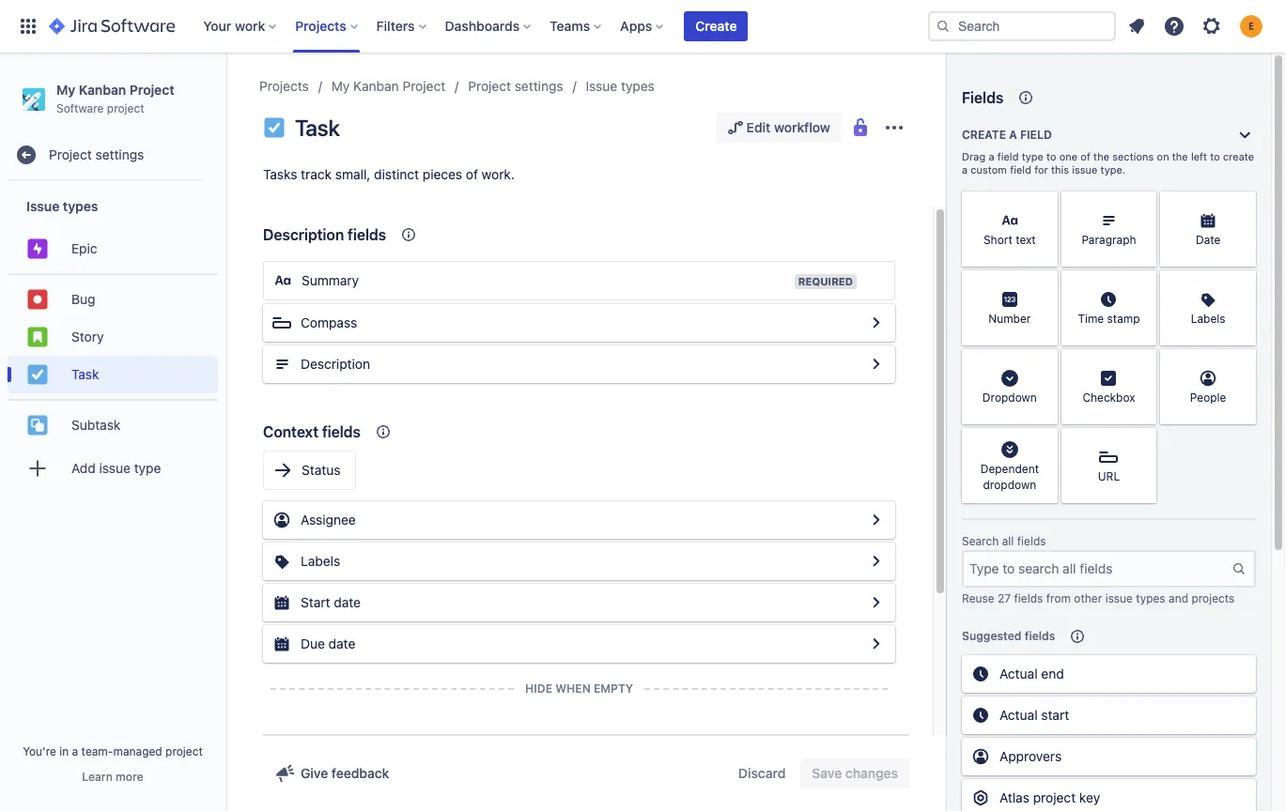 Task type: locate. For each thing, give the bounding box(es) containing it.
date right due
[[329, 636, 355, 652]]

add issue type button
[[8, 450, 218, 488]]

description
[[263, 226, 344, 243], [301, 356, 370, 372]]

0 vertical spatial project settings link
[[468, 75, 563, 98]]

projects
[[1192, 592, 1235, 606]]

project
[[403, 78, 446, 94], [468, 78, 511, 94], [129, 82, 174, 98], [49, 146, 92, 162]]

project settings
[[468, 78, 563, 94], [49, 146, 144, 162]]

issue types for group containing issue types
[[26, 198, 98, 214]]

1 vertical spatial labels
[[301, 553, 340, 569]]

short text
[[984, 233, 1036, 247]]

description fields
[[263, 226, 386, 243]]

2 open field configuration image from the top
[[865, 633, 888, 656]]

0 horizontal spatial kanban
[[79, 82, 126, 98]]

field for drag
[[997, 150, 1019, 163]]

0 horizontal spatial to
[[1047, 150, 1057, 163]]

1 vertical spatial open field configuration image
[[865, 633, 888, 656]]

types up the epic
[[63, 198, 98, 214]]

0 horizontal spatial my
[[56, 82, 75, 98]]

project right software
[[107, 101, 144, 115]]

epic link
[[8, 230, 218, 268]]

2 horizontal spatial types
[[1136, 592, 1166, 606]]

kanban for my kanban project software project
[[79, 82, 126, 98]]

appswitcher icon image
[[17, 15, 39, 38]]

0 vertical spatial field
[[1020, 128, 1052, 142]]

the up type.
[[1094, 150, 1110, 163]]

2 horizontal spatial project
[[1033, 790, 1076, 806]]

1 vertical spatial create
[[962, 128, 1006, 142]]

kanban up software
[[79, 82, 126, 98]]

issue types down apps
[[586, 78, 655, 94]]

1 horizontal spatial labels
[[1191, 312, 1226, 326]]

open field configuration image inside compass button
[[865, 312, 888, 334]]

project settings link down 'dashboards' popup button
[[468, 75, 563, 98]]

0 vertical spatial project
[[107, 101, 144, 115]]

0 horizontal spatial labels
[[301, 553, 340, 569]]

1 vertical spatial field
[[997, 150, 1019, 163]]

projects for projects dropdown button
[[295, 18, 346, 34]]

project settings down 'dashboards' popup button
[[468, 78, 563, 94]]

field
[[1020, 128, 1052, 142], [997, 150, 1019, 163], [1010, 163, 1031, 176]]

labels up people
[[1191, 312, 1226, 326]]

stamp
[[1107, 312, 1140, 326]]

date
[[334, 595, 361, 611], [329, 636, 355, 652]]

project
[[107, 101, 144, 115], [165, 745, 203, 759], [1033, 790, 1076, 806]]

projects button
[[290, 11, 365, 41]]

status
[[302, 462, 340, 478]]

1 vertical spatial project settings link
[[8, 136, 218, 174]]

0 vertical spatial description
[[263, 226, 344, 243]]

types down apps popup button at the top of page
[[621, 78, 655, 94]]

0 vertical spatial settings
[[515, 78, 563, 94]]

open field configuration image inside due date button
[[865, 633, 888, 656]]

open field configuration image inside assignee button
[[865, 509, 888, 532]]

short
[[984, 233, 1013, 247]]

start date
[[301, 595, 361, 611]]

1 vertical spatial task
[[71, 366, 99, 382]]

key
[[1079, 790, 1100, 806]]

tasks track small, distinct pieces of work.
[[263, 166, 515, 182]]

0 vertical spatial types
[[621, 78, 655, 94]]

more information image
[[1033, 194, 1056, 216], [1132, 194, 1155, 216], [1232, 194, 1254, 216], [1132, 272, 1155, 295], [1232, 272, 1254, 295]]

2 open field configuration image from the top
[[865, 509, 888, 532]]

type up for
[[1022, 150, 1044, 163]]

more information image
[[1033, 272, 1056, 295], [1033, 351, 1056, 374], [1132, 351, 1155, 374], [1232, 351, 1254, 374], [1033, 430, 1056, 453]]

0 vertical spatial create
[[696, 18, 737, 34]]

project down software
[[49, 146, 92, 162]]

add
[[71, 460, 96, 476]]

settings down my kanban project software project
[[95, 146, 144, 162]]

open field configuration image for labels
[[865, 551, 888, 573]]

create right apps popup button at the top of page
[[696, 18, 737, 34]]

approvers button
[[962, 738, 1256, 776]]

0 horizontal spatial project
[[107, 101, 144, 115]]

projects up issue type icon at the left of the page
[[259, 78, 309, 94]]

date
[[1196, 233, 1221, 247]]

1 vertical spatial projects
[[259, 78, 309, 94]]

custom
[[971, 163, 1007, 176]]

start
[[301, 595, 330, 611]]

date right start
[[334, 595, 361, 611]]

task right issue type icon at the left of the page
[[295, 115, 340, 141]]

epic
[[71, 240, 97, 256]]

project inside my kanban project software project
[[107, 101, 144, 115]]

my inside my kanban project software project
[[56, 82, 75, 98]]

to right the left
[[1210, 150, 1220, 163]]

to up this
[[1047, 150, 1057, 163]]

issue right the other
[[1105, 592, 1133, 606]]

1 horizontal spatial issue
[[1072, 163, 1098, 176]]

a up custom
[[989, 150, 994, 163]]

issue inside 'add issue type' button
[[99, 460, 131, 476]]

projects inside dropdown button
[[295, 18, 346, 34]]

project left sidebar navigation image
[[129, 82, 174, 98]]

primary element
[[11, 0, 928, 53]]

dependent
[[980, 462, 1039, 476]]

people
[[1190, 391, 1226, 405]]

issue
[[1072, 163, 1098, 176], [99, 460, 131, 476], [1105, 592, 1133, 606]]

1 vertical spatial issue types
[[26, 198, 98, 214]]

0 horizontal spatial project settings
[[49, 146, 144, 162]]

actual left end
[[1000, 666, 1038, 682]]

actual for actual end
[[1000, 666, 1038, 682]]

my for my kanban project software project
[[56, 82, 75, 98]]

open field configuration image for assignee
[[865, 509, 888, 532]]

1 horizontal spatial types
[[621, 78, 655, 94]]

1 to from the left
[[1047, 150, 1057, 163]]

open field configuration image inside description button
[[865, 353, 888, 376]]

1 vertical spatial of
[[466, 166, 478, 182]]

due
[[301, 636, 325, 652]]

settings down "teams"
[[515, 78, 563, 94]]

1 vertical spatial settings
[[95, 146, 144, 162]]

my for my kanban project
[[331, 78, 350, 94]]

0 vertical spatial date
[[334, 595, 361, 611]]

1 horizontal spatial the
[[1172, 150, 1188, 163]]

add issue type
[[71, 460, 161, 476]]

2 actual from the top
[[1000, 707, 1038, 723]]

create for create
[[696, 18, 737, 34]]

0 horizontal spatial issue types
[[26, 198, 98, 214]]

1 horizontal spatial create
[[962, 128, 1006, 142]]

project settings link down my kanban project software project
[[8, 136, 218, 174]]

1 open field configuration image from the top
[[865, 312, 888, 334]]

1 horizontal spatial to
[[1210, 150, 1220, 163]]

fields left more information about the context fields icon
[[348, 226, 386, 243]]

1 vertical spatial description
[[301, 356, 370, 372]]

0 horizontal spatial issue
[[99, 460, 131, 476]]

kanban down filters
[[353, 78, 399, 94]]

field down create a field
[[997, 150, 1019, 163]]

1 horizontal spatial project settings
[[468, 78, 563, 94]]

0 vertical spatial projects
[[295, 18, 346, 34]]

3 open field configuration image from the top
[[865, 551, 888, 573]]

actual
[[1000, 666, 1038, 682], [1000, 707, 1038, 723]]

project inside 'button'
[[1033, 790, 1076, 806]]

project settings down software
[[49, 146, 144, 162]]

kanban
[[353, 78, 399, 94], [79, 82, 126, 98]]

all
[[1002, 535, 1014, 549]]

0 vertical spatial type
[[1022, 150, 1044, 163]]

projects right work on the top of page
[[295, 18, 346, 34]]

projects
[[295, 18, 346, 34], [259, 78, 309, 94]]

more information image for dropdown
[[1033, 351, 1056, 374]]

project left key
[[1033, 790, 1076, 806]]

more options image
[[883, 116, 906, 139]]

due date button
[[263, 626, 895, 663]]

0 vertical spatial labels
[[1191, 312, 1226, 326]]

1 horizontal spatial issue types
[[586, 78, 655, 94]]

end
[[1041, 666, 1064, 682]]

1 vertical spatial actual
[[1000, 707, 1038, 723]]

2 vertical spatial issue
[[1105, 592, 1133, 606]]

open field configuration image
[[865, 312, 888, 334], [865, 509, 888, 532], [865, 551, 888, 573], [865, 592, 888, 614]]

2 vertical spatial project
[[1033, 790, 1076, 806]]

distinct
[[374, 166, 419, 182]]

issue down one
[[1072, 163, 1098, 176]]

open field configuration image inside labels button
[[865, 551, 888, 573]]

1 vertical spatial issue
[[26, 198, 60, 214]]

1 vertical spatial project
[[165, 745, 203, 759]]

0 horizontal spatial type
[[134, 460, 161, 476]]

0 horizontal spatial project settings link
[[8, 136, 218, 174]]

types left and
[[1136, 592, 1166, 606]]

search image
[[936, 19, 951, 34]]

sidebar navigation image
[[205, 75, 246, 113]]

1 horizontal spatial of
[[1081, 150, 1091, 163]]

1 the from the left
[[1094, 150, 1110, 163]]

1 horizontal spatial task
[[295, 115, 340, 141]]

context fields
[[263, 424, 361, 441]]

fields left the more information about the suggested fields icon
[[1025, 629, 1055, 644]]

actual left start
[[1000, 707, 1038, 723]]

kanban inside my kanban project software project
[[79, 82, 126, 98]]

issue right the add
[[99, 460, 131, 476]]

pieces
[[423, 166, 462, 182]]

of right one
[[1081, 150, 1091, 163]]

issue types inside group
[[26, 198, 98, 214]]

1 horizontal spatial project settings link
[[468, 75, 563, 98]]

of left work.
[[466, 166, 478, 182]]

1 open field configuration image from the top
[[865, 353, 888, 376]]

dropdown
[[982, 391, 1037, 405]]

1 vertical spatial issue
[[99, 460, 131, 476]]

project right managed
[[165, 745, 203, 759]]

projects for projects link
[[259, 78, 309, 94]]

types
[[621, 78, 655, 94], [63, 198, 98, 214], [1136, 592, 1166, 606]]

create up drag
[[962, 128, 1006, 142]]

track
[[301, 166, 332, 182]]

issue up epic link
[[26, 198, 60, 214]]

edit workflow
[[747, 119, 830, 135]]

labels up start
[[301, 553, 340, 569]]

issue down teams 'popup button'
[[586, 78, 617, 94]]

0 vertical spatial task
[[295, 115, 340, 141]]

1 horizontal spatial issue
[[586, 78, 617, 94]]

type
[[1022, 150, 1044, 163], [134, 460, 161, 476]]

0 horizontal spatial the
[[1094, 150, 1110, 163]]

open field configuration image
[[865, 353, 888, 376], [865, 633, 888, 656]]

task link
[[8, 356, 218, 394]]

project inside my kanban project software project
[[129, 82, 174, 98]]

my up software
[[56, 82, 75, 98]]

fields left more information about the context fields image
[[322, 424, 361, 441]]

actual for actual start
[[1000, 707, 1038, 723]]

of
[[1081, 150, 1091, 163], [466, 166, 478, 182]]

project down the filters popup button
[[403, 78, 446, 94]]

0 vertical spatial open field configuration image
[[865, 353, 888, 376]]

1 vertical spatial type
[[134, 460, 161, 476]]

create inside button
[[696, 18, 737, 34]]

1 horizontal spatial type
[[1022, 150, 1044, 163]]

field up for
[[1020, 128, 1052, 142]]

0 horizontal spatial settings
[[95, 146, 144, 162]]

2 the from the left
[[1172, 150, 1188, 163]]

open field configuration image inside start date button
[[865, 592, 888, 614]]

4 open field configuration image from the top
[[865, 592, 888, 614]]

jira software image
[[49, 15, 175, 38], [49, 15, 175, 38]]

one
[[1059, 150, 1078, 163]]

description up summary
[[263, 226, 344, 243]]

my right projects link
[[331, 78, 350, 94]]

description inside button
[[301, 356, 370, 372]]

type down subtask link
[[134, 460, 161, 476]]

due date
[[301, 636, 355, 652]]

issue types up the epic
[[26, 198, 98, 214]]

0 vertical spatial actual
[[1000, 666, 1038, 682]]

issue inside drag a field type to one of the sections on the left to create a custom field for this issue type.
[[1072, 163, 1098, 176]]

0 horizontal spatial types
[[63, 198, 98, 214]]

give
[[301, 766, 328, 782]]

more information image for date
[[1232, 194, 1254, 216]]

1 horizontal spatial project
[[165, 745, 203, 759]]

labels inside button
[[301, 553, 340, 569]]

other
[[1074, 592, 1102, 606]]

more information image for dependent dropdown
[[1033, 430, 1056, 453]]

field left for
[[1010, 163, 1031, 176]]

description down compass
[[301, 356, 370, 372]]

banner
[[0, 0, 1285, 53]]

your profile and settings image
[[1240, 15, 1263, 38]]

discard
[[738, 766, 786, 782]]

team-
[[81, 745, 113, 759]]

story
[[71, 329, 104, 345]]

project settings link
[[468, 75, 563, 98], [8, 136, 218, 174]]

1 group from the top
[[8, 181, 218, 499]]

date for start date
[[334, 595, 361, 611]]

0 vertical spatial issue
[[1072, 163, 1098, 176]]

fields
[[348, 226, 386, 243], [322, 424, 361, 441], [1017, 535, 1046, 549], [1014, 592, 1043, 606], [1025, 629, 1055, 644]]

group containing bug
[[8, 274, 218, 399]]

suggested
[[962, 629, 1022, 644]]

0 horizontal spatial create
[[696, 18, 737, 34]]

0 horizontal spatial of
[[466, 166, 478, 182]]

Type to search all fields text field
[[964, 552, 1232, 586]]

1 horizontal spatial my
[[331, 78, 350, 94]]

1 vertical spatial date
[[329, 636, 355, 652]]

0 vertical spatial of
[[1081, 150, 1091, 163]]

1 horizontal spatial kanban
[[353, 78, 399, 94]]

1 actual from the top
[[1000, 666, 1038, 682]]

description button
[[263, 346, 895, 383]]

0 vertical spatial issue types
[[586, 78, 655, 94]]

context
[[263, 424, 318, 441]]

the
[[1094, 150, 1110, 163], [1172, 150, 1188, 163]]

actual start
[[1000, 707, 1069, 723]]

group
[[8, 181, 218, 499], [8, 274, 218, 399]]

feedback
[[332, 766, 389, 782]]

more information about the context fields image
[[397, 224, 420, 246]]

description for description
[[301, 356, 370, 372]]

2 horizontal spatial issue
[[1105, 592, 1133, 606]]

number
[[989, 312, 1031, 326]]

task down the story on the left
[[71, 366, 99, 382]]

the right on
[[1172, 150, 1188, 163]]

dashboards
[[445, 18, 520, 34]]

checkbox
[[1083, 391, 1135, 405]]

more information image for time stamp
[[1132, 272, 1155, 295]]

type inside drag a field type to one of the sections on the left to create a custom field for this issue type.
[[1022, 150, 1044, 163]]

2 group from the top
[[8, 274, 218, 399]]



Task type: describe. For each thing, give the bounding box(es) containing it.
labels for more information icon associated with labels
[[1191, 312, 1226, 326]]

time
[[1078, 312, 1104, 326]]

and
[[1169, 592, 1188, 606]]

reuse
[[962, 592, 995, 606]]

subtask link
[[8, 407, 218, 445]]

open field configuration image for due date
[[865, 633, 888, 656]]

more information about the fields image
[[1015, 86, 1037, 109]]

create
[[1223, 150, 1254, 163]]

edit
[[747, 119, 771, 135]]

reuse 27 fields from other issue types and projects
[[962, 592, 1235, 606]]

create button
[[684, 11, 748, 41]]

bug
[[71, 291, 95, 307]]

open field configuration image for compass
[[865, 312, 888, 334]]

more information image for people
[[1232, 351, 1254, 374]]

work.
[[482, 166, 515, 182]]

fields
[[962, 89, 1004, 106]]

banner containing your work
[[0, 0, 1285, 53]]

notifications image
[[1125, 15, 1148, 38]]

drag a field type to one of the sections on the left to create a custom field for this issue type.
[[962, 150, 1254, 176]]

give feedback
[[301, 766, 389, 782]]

filters button
[[371, 11, 434, 41]]

text
[[1016, 233, 1036, 247]]

issue type icon image
[[263, 116, 286, 139]]

description for description fields
[[263, 226, 344, 243]]

0 vertical spatial issue
[[586, 78, 617, 94]]

teams
[[550, 18, 590, 34]]

labels for open field configuration image within the labels button
[[301, 553, 340, 569]]

dropdown
[[983, 478, 1036, 492]]

open field configuration image for description
[[865, 353, 888, 376]]

subtask
[[71, 417, 121, 433]]

from
[[1046, 592, 1071, 606]]

your work button
[[198, 11, 284, 41]]

my kanban project link
[[331, 75, 446, 98]]

workflow
[[774, 119, 830, 135]]

apps
[[620, 18, 652, 34]]

help image
[[1163, 15, 1186, 38]]

open field configuration image for start date
[[865, 592, 888, 614]]

kanban for my kanban project
[[353, 78, 399, 94]]

my kanban project
[[331, 78, 446, 94]]

drag
[[962, 150, 986, 163]]

fields right the 27 at right bottom
[[1014, 592, 1043, 606]]

27
[[998, 592, 1011, 606]]

0 horizontal spatial issue
[[26, 198, 60, 214]]

url
[[1098, 470, 1120, 484]]

0 vertical spatial project settings
[[468, 78, 563, 94]]

2 vertical spatial types
[[1136, 592, 1166, 606]]

fields for suggested
[[1025, 629, 1055, 644]]

create for create a field
[[962, 128, 1006, 142]]

give feedback button
[[263, 759, 401, 789]]

required
[[798, 275, 853, 287]]

this
[[1051, 163, 1069, 176]]

more information image for paragraph
[[1132, 194, 1155, 216]]

in
[[59, 745, 69, 759]]

paragraph
[[1082, 233, 1136, 247]]

tasks
[[263, 166, 297, 182]]

filters
[[376, 18, 415, 34]]

Search field
[[928, 11, 1116, 41]]

more information about the suggested fields image
[[1067, 626, 1089, 648]]

start date button
[[263, 584, 895, 622]]

dependent dropdown
[[980, 462, 1039, 492]]

more information image for number
[[1033, 272, 1056, 295]]

group containing issue types
[[8, 181, 218, 499]]

search
[[962, 535, 999, 549]]

more information image for short text
[[1033, 194, 1056, 216]]

type inside button
[[134, 460, 161, 476]]

summary
[[302, 272, 359, 288]]

more information image for checkbox
[[1132, 351, 1155, 374]]

more information image for labels
[[1232, 272, 1254, 295]]

managed
[[113, 745, 162, 759]]

atlas
[[1000, 790, 1030, 806]]

work
[[235, 18, 265, 34]]

apps button
[[615, 11, 671, 41]]

fields for description
[[348, 226, 386, 243]]

issue types link
[[586, 75, 655, 98]]

your work
[[203, 18, 265, 34]]

1 vertical spatial types
[[63, 198, 98, 214]]

more
[[116, 770, 143, 784]]

learn more
[[82, 770, 143, 784]]

project down 'dashboards' popup button
[[468, 78, 511, 94]]

1 horizontal spatial settings
[[515, 78, 563, 94]]

a right in
[[72, 745, 78, 759]]

actual end button
[[962, 656, 1256, 693]]

dashboards button
[[439, 11, 538, 41]]

time stamp
[[1078, 312, 1140, 326]]

2 vertical spatial field
[[1010, 163, 1031, 176]]

fields right the all
[[1017, 535, 1046, 549]]

on
[[1157, 150, 1169, 163]]

learn
[[82, 770, 113, 784]]

0 horizontal spatial task
[[71, 366, 99, 382]]

projects link
[[259, 75, 309, 98]]

add issue type image
[[26, 458, 49, 480]]

my kanban project software project
[[56, 82, 174, 115]]

for
[[1034, 163, 1048, 176]]

2 to from the left
[[1210, 150, 1220, 163]]

actual start button
[[962, 697, 1256, 735]]

types inside issue types link
[[621, 78, 655, 94]]

start
[[1041, 707, 1069, 723]]

search all fields
[[962, 535, 1046, 549]]

date for due date
[[329, 636, 355, 652]]

of inside drag a field type to one of the sections on the left to create a custom field for this issue type.
[[1081, 150, 1091, 163]]

compass button
[[263, 304, 895, 342]]

assignee
[[301, 512, 356, 528]]

create a field
[[962, 128, 1052, 142]]

a down drag
[[962, 163, 968, 176]]

type.
[[1101, 163, 1126, 176]]

1 vertical spatial project settings
[[49, 146, 144, 162]]

approvers
[[1000, 749, 1062, 765]]

labels button
[[263, 543, 895, 581]]

issue types for issue types link
[[586, 78, 655, 94]]

teams button
[[544, 11, 609, 41]]

a down 'more information about the fields' image
[[1009, 128, 1017, 142]]

discard button
[[727, 759, 797, 789]]

learn more button
[[82, 770, 143, 785]]

you're
[[23, 745, 56, 759]]

edit workflow button
[[716, 113, 842, 143]]

field for create
[[1020, 128, 1052, 142]]

you're in a team-managed project
[[23, 745, 203, 759]]

settings image
[[1201, 15, 1223, 38]]

left
[[1191, 150, 1207, 163]]

more information about the context fields image
[[372, 421, 395, 443]]

software
[[56, 101, 104, 115]]

sections
[[1112, 150, 1154, 163]]

fields for context
[[322, 424, 361, 441]]

your
[[203, 18, 231, 34]]

story link
[[8, 319, 218, 356]]



Task type: vqa. For each thing, say whether or not it's contained in the screenshot.
Axis
no



